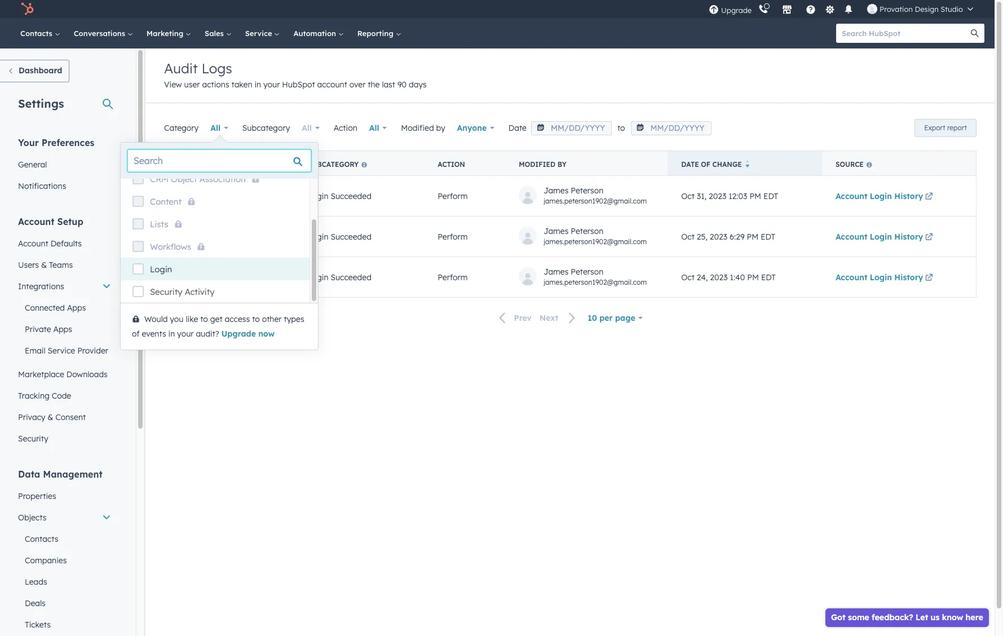 Task type: locate. For each thing, give the bounding box(es) containing it.
1 vertical spatial your
[[177, 329, 194, 339]]

login inside list box
[[150, 264, 172, 275]]

your inside audit logs view user actions taken in your hubspot account over the last 90 days
[[263, 80, 280, 90]]

1 horizontal spatial modified by
[[519, 160, 567, 169]]

1 vertical spatial james.peterson1902@gmail.com
[[544, 237, 647, 246]]

provider
[[77, 346, 108, 356]]

all
[[210, 123, 221, 133], [302, 123, 312, 133], [369, 123, 379, 133]]

2 james peterson james.peterson1902@gmail.com from the top
[[544, 226, 647, 246]]

1 horizontal spatial of
[[701, 160, 711, 169]]

menu
[[708, 0, 981, 18]]

peterson for oct 31, 2023 12:03 pm edt
[[571, 186, 604, 196]]

0 horizontal spatial to
[[200, 314, 208, 324]]

in down "you"
[[168, 329, 175, 339]]

modified down "days" in the left of the page
[[401, 123, 434, 133]]

contacts link for conversations "link"
[[14, 18, 67, 48]]

1 vertical spatial link opens in a new window image
[[925, 274, 933, 282]]

hubspot image
[[20, 2, 34, 16]]

account login history for oct 24, 2023 1:40 pm edt
[[836, 272, 923, 282]]

2 perform from the top
[[438, 231, 468, 242]]

1 vertical spatial &
[[48, 412, 53, 422]]

1 james from the top
[[544, 186, 569, 196]]

1 horizontal spatial your
[[263, 80, 280, 90]]

all inside all dropdown button
[[210, 123, 221, 133]]

account login history link
[[836, 191, 935, 201], [836, 231, 935, 242], [836, 272, 935, 282]]

private
[[25, 324, 51, 334]]

2 vertical spatial account login history
[[836, 272, 923, 282]]

0 vertical spatial 2023
[[709, 191, 726, 201]]

0 vertical spatial account login history
[[836, 191, 923, 201]]

0 vertical spatial account login history link
[[836, 191, 935, 201]]

all down hubspot
[[302, 123, 312, 133]]

source
[[836, 160, 864, 169]]

notifications image
[[844, 5, 854, 15]]

2 vertical spatial james peterson james.peterson1902@gmail.com
[[544, 267, 647, 286]]

security down privacy
[[18, 434, 48, 444]]

2 vertical spatial edt
[[761, 272, 776, 282]]

oct for oct 25, 2023 6:29 pm edt
[[681, 231, 695, 242]]

& right privacy
[[48, 412, 53, 422]]

0 horizontal spatial all button
[[295, 117, 327, 139]]

1 horizontal spatial security
[[150, 286, 182, 297]]

link opens in a new window image for oct 31, 2023 12:03 pm edt
[[925, 193, 933, 201]]

all down the
[[369, 123, 379, 133]]

2 peterson from the top
[[571, 226, 604, 236]]

provation
[[880, 5, 913, 14]]

1 succeeded from the top
[[331, 191, 372, 201]]

modified down mm/dd/yyyy text box
[[519, 160, 556, 169]]

0 horizontal spatial service
[[48, 346, 75, 356]]

contacts link
[[14, 18, 67, 48], [11, 528, 118, 550]]

0 vertical spatial upgrade
[[721, 5, 752, 14]]

james peterson james.peterson1902@gmail.com for oct 24, 2023 1:40 pm edt
[[544, 267, 647, 286]]

edt for oct 24, 2023 1:40 pm edt
[[761, 272, 776, 282]]

preferences
[[42, 137, 94, 148]]

of
[[701, 160, 711, 169], [132, 329, 140, 339]]

modified by down "days" in the left of the page
[[401, 123, 445, 133]]

3 login succeeded from the top
[[308, 272, 372, 282]]

security up would
[[150, 286, 182, 297]]

pm right 6:29 in the right top of the page
[[747, 231, 759, 242]]

1 horizontal spatial all
[[302, 123, 312, 133]]

oct left 24,
[[681, 272, 695, 282]]

31,
[[697, 191, 707, 201]]

code
[[52, 391, 71, 401]]

1 login succeeded from the top
[[308, 191, 372, 201]]

contacts link for companies link on the left bottom of the page
[[11, 528, 118, 550]]

0 vertical spatial james peterson james.peterson1902@gmail.com
[[544, 186, 647, 205]]

edt right 1:40
[[761, 272, 776, 282]]

1 peterson from the top
[[571, 186, 604, 196]]

next button
[[536, 311, 583, 326]]

tickets
[[25, 620, 51, 630]]

get
[[210, 314, 223, 324]]

search image
[[971, 29, 979, 37]]

0 vertical spatial in
[[255, 80, 261, 90]]

1 vertical spatial pm
[[747, 231, 759, 242]]

0 horizontal spatial all
[[210, 123, 221, 133]]

per
[[600, 313, 613, 323]]

types
[[284, 314, 304, 324]]

view
[[164, 80, 182, 90]]

2023 for 24,
[[710, 272, 728, 282]]

2 vertical spatial 2023
[[710, 272, 728, 282]]

consent
[[55, 412, 86, 422]]

prev button
[[493, 311, 536, 326]]

calling icon button
[[754, 2, 773, 16]]

by left 'anyone'
[[436, 123, 445, 133]]

1 vertical spatial perform
[[438, 231, 468, 242]]

2 vertical spatial james
[[544, 267, 569, 277]]

pm right 1:40
[[747, 272, 759, 282]]

category up the crm object association
[[178, 160, 215, 169]]

oct 31, 2023 12:03 pm edt
[[681, 191, 778, 201]]

james for oct 24, 2023 1:40 pm edt
[[544, 267, 569, 277]]

service link
[[238, 18, 287, 48]]

0 vertical spatial security
[[150, 286, 182, 297]]

3 account login history link from the top
[[836, 272, 935, 282]]

modified by
[[401, 123, 445, 133], [519, 160, 567, 169]]

upgrade right 'upgrade' image
[[721, 5, 752, 14]]

1 james.peterson1902@gmail.com from the top
[[544, 197, 647, 205]]

0 vertical spatial subcategory
[[242, 123, 290, 133]]

days
[[409, 80, 427, 90]]

& inside the privacy & consent link
[[48, 412, 53, 422]]

security inside list box
[[150, 286, 182, 297]]

contacts link up the companies
[[11, 528, 118, 550]]

contacts link down hubspot link
[[14, 18, 67, 48]]

& right users
[[41, 260, 47, 270]]

0 horizontal spatial modified
[[401, 123, 434, 133]]

reporting
[[357, 29, 396, 38]]

action down over
[[334, 123, 357, 133]]

james peterson image
[[867, 4, 877, 14]]

deals link
[[11, 593, 118, 614]]

0 vertical spatial james.peterson1902@gmail.com
[[544, 197, 647, 205]]

apps up private apps link
[[67, 303, 86, 313]]

anyone button
[[450, 117, 502, 139]]

account inside account defaults link
[[18, 239, 48, 249]]

category left all dropdown button
[[164, 123, 199, 133]]

link opens in a new window image
[[925, 193, 933, 201], [925, 193, 933, 201], [925, 233, 933, 242], [925, 274, 933, 282]]

downloads
[[66, 369, 108, 380]]

3 james peterson james.peterson1902@gmail.com from the top
[[544, 267, 647, 286]]

account setup element
[[11, 215, 118, 449]]

oct left "25,"
[[681, 231, 695, 242]]

action
[[334, 123, 357, 133], [438, 160, 465, 169]]

1 vertical spatial account login history
[[836, 231, 923, 242]]

1 vertical spatial login succeeded
[[308, 231, 372, 242]]

hubspot
[[282, 80, 315, 90]]

crm object association
[[150, 174, 246, 184]]

all button
[[203, 117, 236, 139]]

notifications link
[[11, 175, 118, 197]]

your inside would you like to get access to other types of events in your audit?
[[177, 329, 194, 339]]

perform for oct 24, 2023 1:40 pm edt
[[438, 272, 468, 282]]

1 vertical spatial contacts
[[25, 534, 58, 544]]

2 vertical spatial james.peterson1902@gmail.com
[[544, 278, 647, 286]]

2 account login history link from the top
[[836, 231, 935, 242]]

date for date of change
[[681, 160, 699, 169]]

james peterson james.peterson1902@gmail.com for oct 25, 2023 6:29 pm edt
[[544, 226, 647, 246]]

email
[[25, 346, 45, 356]]

account login history for oct 31, 2023 12:03 pm edt
[[836, 191, 923, 201]]

contacts down hubspot link
[[20, 29, 55, 38]]

james peterson james.peterson1902@gmail.com for oct 31, 2023 12:03 pm edt
[[544, 186, 647, 205]]

0 vertical spatial contacts
[[20, 29, 55, 38]]

2 succeeded from the top
[[331, 231, 372, 242]]

all button
[[295, 117, 327, 139], [362, 117, 394, 139]]

2 all from the left
[[302, 123, 312, 133]]

pm right 12:03
[[750, 191, 761, 201]]

to left other
[[252, 314, 260, 324]]

oct 24, 2023 1:40 pm edt
[[681, 272, 776, 282]]

james peterson james.peterson1902@gmail.com
[[544, 186, 647, 205], [544, 226, 647, 246], [544, 267, 647, 286]]

0 vertical spatial by
[[436, 123, 445, 133]]

3 peterson from the top
[[571, 267, 604, 277]]

account for oct 24, 2023 1:40 pm edt
[[836, 272, 868, 282]]

1 vertical spatial subcategory
[[308, 160, 359, 169]]

all for subcategory
[[302, 123, 312, 133]]

3 james from the top
[[544, 267, 569, 277]]

link opens in a new window image for oct 24, 2023 1:40 pm edt
[[925, 274, 933, 282]]

email service provider
[[25, 346, 108, 356]]

1 history from the top
[[895, 191, 923, 201]]

2 history from the top
[[895, 231, 923, 242]]

properties link
[[11, 486, 118, 507]]

1 link opens in a new window image from the top
[[925, 233, 933, 242]]

3 perform from the top
[[438, 272, 468, 282]]

1 horizontal spatial action
[[438, 160, 465, 169]]

all for category
[[210, 123, 221, 133]]

1 vertical spatial history
[[895, 231, 923, 242]]

succeeded
[[331, 191, 372, 201], [331, 231, 372, 242], [331, 272, 372, 282]]

2 horizontal spatial all
[[369, 123, 379, 133]]

private apps
[[25, 324, 72, 334]]

2 all button from the left
[[362, 117, 394, 139]]

link opens in a new window image
[[925, 233, 933, 242], [925, 274, 933, 282]]

0 vertical spatial your
[[263, 80, 280, 90]]

2 vertical spatial history
[[895, 272, 923, 282]]

2 account login history from the top
[[836, 231, 923, 242]]

3 oct from the top
[[681, 272, 695, 282]]

of left change
[[701, 160, 711, 169]]

1 vertical spatial of
[[132, 329, 140, 339]]

0 vertical spatial apps
[[67, 303, 86, 313]]

0 horizontal spatial upgrade
[[221, 329, 256, 339]]

association
[[200, 174, 246, 184]]

crm
[[150, 174, 169, 184]]

& inside "users & teams" link
[[41, 260, 47, 270]]

2 vertical spatial pm
[[747, 272, 759, 282]]

2 james from the top
[[544, 226, 569, 236]]

setup
[[57, 216, 83, 227]]

1 vertical spatial account login history link
[[836, 231, 935, 242]]

login succeeded for oct 31, 2023 12:03 pm edt
[[308, 191, 372, 201]]

edt right 12:03
[[764, 191, 778, 201]]

1 james peterson james.peterson1902@gmail.com from the top
[[544, 186, 647, 205]]

help image
[[806, 5, 816, 15]]

0 vertical spatial login succeeded
[[308, 191, 372, 201]]

0 vertical spatial peterson
[[571, 186, 604, 196]]

all button for subcategory
[[295, 117, 327, 139]]

upgrade now button
[[221, 329, 275, 339]]

0 vertical spatial james
[[544, 186, 569, 196]]

1 horizontal spatial service
[[245, 29, 274, 38]]

2 oct from the top
[[681, 231, 695, 242]]

edt right 6:29 in the right top of the page
[[761, 231, 775, 242]]

date of change button
[[668, 151, 822, 176]]

0 horizontal spatial date
[[509, 123, 527, 133]]

edt for oct 31, 2023 12:03 pm edt
[[764, 191, 778, 201]]

pagination navigation
[[493, 311, 583, 326]]

1 vertical spatial upgrade
[[221, 329, 256, 339]]

upgrade image
[[709, 5, 719, 15]]

date
[[509, 123, 527, 133], [681, 160, 699, 169]]

0 vertical spatial perform
[[438, 191, 468, 201]]

1 vertical spatial service
[[48, 346, 75, 356]]

security inside the account setup element
[[18, 434, 48, 444]]

1:40
[[730, 272, 745, 282]]

3 succeeded from the top
[[331, 272, 372, 282]]

2 vertical spatial peterson
[[571, 267, 604, 277]]

2 login succeeded from the top
[[308, 231, 372, 242]]

list box
[[121, 167, 318, 303]]

3 history from the top
[[895, 272, 923, 282]]

all button down the
[[362, 117, 394, 139]]

oct
[[681, 191, 695, 201], [681, 231, 695, 242], [681, 272, 695, 282]]

history
[[895, 191, 923, 201], [895, 231, 923, 242], [895, 272, 923, 282]]

contacts
[[20, 29, 55, 38], [25, 534, 58, 544]]

of left events
[[132, 329, 140, 339]]

modified by down mm/dd/yyyy text box
[[519, 160, 567, 169]]

oct left 31,
[[681, 191, 695, 201]]

upgrade down access
[[221, 329, 256, 339]]

0 vertical spatial service
[[245, 29, 274, 38]]

1 all button from the left
[[295, 117, 327, 139]]

Search HubSpot search field
[[836, 24, 974, 43]]

1 vertical spatial in
[[168, 329, 175, 339]]

3 account login history from the top
[[836, 272, 923, 282]]

1 vertical spatial modified by
[[519, 160, 567, 169]]

link opens in a new window image for oct 25, 2023 6:29 pm edt
[[925, 233, 933, 242]]

page
[[615, 313, 635, 323]]

all up search search field
[[210, 123, 221, 133]]

account
[[317, 80, 347, 90]]

in right taken
[[255, 80, 261, 90]]

24,
[[697, 272, 708, 282]]

2023 for 31,
[[709, 191, 726, 201]]

0 vertical spatial modified by
[[401, 123, 445, 133]]

of inside would you like to get access to other types of events in your audit?
[[132, 329, 140, 339]]

0 vertical spatial link opens in a new window image
[[925, 233, 933, 242]]

0 vertical spatial date
[[509, 123, 527, 133]]

service down private apps link
[[48, 346, 75, 356]]

& for privacy
[[48, 412, 53, 422]]

0 vertical spatial &
[[41, 260, 47, 270]]

account for oct 25, 2023 6:29 pm edt
[[836, 231, 868, 242]]

12:03
[[729, 191, 747, 201]]

0 vertical spatial history
[[895, 191, 923, 201]]

privacy & consent
[[18, 412, 86, 422]]

0 horizontal spatial &
[[41, 260, 47, 270]]

0 vertical spatial of
[[701, 160, 711, 169]]

account login history link for oct 31, 2023 12:03 pm edt
[[836, 191, 935, 201]]

pm
[[750, 191, 761, 201], [747, 231, 759, 242], [747, 272, 759, 282]]

apps down connected apps link
[[53, 324, 72, 334]]

last
[[382, 80, 395, 90]]

2 vertical spatial oct
[[681, 272, 695, 282]]

1 vertical spatial james
[[544, 226, 569, 236]]

1 vertical spatial contacts link
[[11, 528, 118, 550]]

1 vertical spatial security
[[18, 434, 48, 444]]

history for oct 24, 2023 1:40 pm edt
[[895, 272, 923, 282]]

upgrade
[[721, 5, 752, 14], [221, 329, 256, 339]]

1 vertical spatial james peterson james.peterson1902@gmail.com
[[544, 226, 647, 246]]

1 oct from the top
[[681, 191, 695, 201]]

by down mm/dd/yyyy text box
[[558, 160, 567, 169]]

0 vertical spatial succeeded
[[331, 191, 372, 201]]

anyone
[[457, 123, 487, 133]]

account login history link for oct 25, 2023 6:29 pm edt
[[836, 231, 935, 242]]

2 vertical spatial account login history link
[[836, 272, 935, 282]]

list box containing crm object association
[[121, 167, 318, 303]]

0 horizontal spatial of
[[132, 329, 140, 339]]

1 perform from the top
[[438, 191, 468, 201]]

0 vertical spatial oct
[[681, 191, 695, 201]]

calling icon image
[[759, 5, 769, 15]]

2023 right 31,
[[709, 191, 726, 201]]

1 horizontal spatial by
[[558, 160, 567, 169]]

1 vertical spatial peterson
[[571, 226, 604, 236]]

companies
[[25, 555, 67, 566]]

pm for 1:40
[[747, 272, 759, 282]]

export report
[[924, 123, 967, 132]]

1 account login history from the top
[[836, 191, 923, 201]]

service right sales link
[[245, 29, 274, 38]]

pm for 6:29
[[747, 231, 759, 242]]

connected
[[25, 303, 65, 313]]

1 account login history link from the top
[[836, 191, 935, 201]]

now
[[258, 329, 275, 339]]

all button down hubspot
[[295, 117, 327, 139]]

1 vertical spatial oct
[[681, 231, 695, 242]]

0 vertical spatial contacts link
[[14, 18, 67, 48]]

0 horizontal spatial in
[[168, 329, 175, 339]]

0 vertical spatial action
[[334, 123, 357, 133]]

peterson
[[571, 186, 604, 196], [571, 226, 604, 236], [571, 267, 604, 277]]

date inside button
[[681, 160, 699, 169]]

2 vertical spatial perform
[[438, 272, 468, 282]]

2023 right 24,
[[710, 272, 728, 282]]

upgrade for upgrade now
[[221, 329, 256, 339]]

date up 31,
[[681, 160, 699, 169]]

in inside would you like to get access to other types of events in your audit?
[[168, 329, 175, 339]]

0 horizontal spatial subcategory
[[242, 123, 290, 133]]

date right anyone popup button
[[509, 123, 527, 133]]

1 horizontal spatial in
[[255, 80, 261, 90]]

1 horizontal spatial date
[[681, 160, 699, 169]]

contacts up the companies
[[25, 534, 58, 544]]

3 james.peterson1902@gmail.com from the top
[[544, 278, 647, 286]]

perform for oct 25, 2023 6:29 pm edt
[[438, 231, 468, 242]]

3 all from the left
[[369, 123, 379, 133]]

your left hubspot
[[263, 80, 280, 90]]

1 vertical spatial apps
[[53, 324, 72, 334]]

your preferences
[[18, 137, 94, 148]]

2 link opens in a new window image from the top
[[925, 274, 933, 282]]

sales link
[[198, 18, 238, 48]]

0 horizontal spatial your
[[177, 329, 194, 339]]

1 vertical spatial modified
[[519, 160, 556, 169]]

MM/DD/YYYY text field
[[531, 121, 612, 135]]

2 james.peterson1902@gmail.com from the top
[[544, 237, 647, 246]]

email service provider link
[[11, 340, 118, 361]]

james
[[544, 186, 569, 196], [544, 226, 569, 236], [544, 267, 569, 277]]

to
[[617, 123, 625, 133], [200, 314, 208, 324], [252, 314, 260, 324]]

service
[[245, 29, 274, 38], [48, 346, 75, 356]]

1 horizontal spatial &
[[48, 412, 53, 422]]

your down like
[[177, 329, 194, 339]]

to left get
[[200, 314, 208, 324]]

1 vertical spatial 2023
[[710, 231, 728, 242]]

1 all from the left
[[210, 123, 221, 133]]

2023 right "25,"
[[710, 231, 728, 242]]

in inside audit logs view user actions taken in your hubspot account over the last 90 days
[[255, 80, 261, 90]]

to left mm/dd/yyyy text field
[[617, 123, 625, 133]]

action down 'anyone'
[[438, 160, 465, 169]]



Task type: describe. For each thing, give the bounding box(es) containing it.
service inside 'email service provider' link
[[48, 346, 75, 356]]

integrations
[[18, 281, 64, 292]]

menu containing provation design studio
[[708, 0, 981, 18]]

settings image
[[825, 5, 835, 15]]

settings
[[18, 96, 64, 111]]

management
[[43, 469, 102, 480]]

oct for oct 24, 2023 1:40 pm edt
[[681, 272, 695, 282]]

date for date
[[509, 123, 527, 133]]

change
[[713, 160, 742, 169]]

would you like to get access to other types of events in your audit?
[[132, 314, 304, 339]]

25,
[[697, 231, 708, 242]]

security for security activity
[[150, 286, 182, 297]]

marketplaces image
[[782, 5, 792, 15]]

1 horizontal spatial to
[[252, 314, 260, 324]]

history for oct 25, 2023 6:29 pm edt
[[895, 231, 923, 242]]

settings link
[[823, 3, 837, 15]]

automation link
[[287, 18, 351, 48]]

account defaults link
[[11, 233, 118, 254]]

peterson for oct 24, 2023 1:40 pm edt
[[571, 267, 604, 277]]

lists
[[150, 219, 168, 230]]

0 vertical spatial category
[[164, 123, 199, 133]]

0 horizontal spatial modified by
[[401, 123, 445, 133]]

0 horizontal spatial by
[[436, 123, 445, 133]]

marketplaces button
[[775, 0, 799, 18]]

provation design studio
[[880, 5, 963, 14]]

provation design studio button
[[861, 0, 980, 18]]

oct for oct 31, 2023 12:03 pm edt
[[681, 191, 695, 201]]

hubspot link
[[14, 2, 42, 16]]

properties
[[18, 491, 56, 501]]

security activity
[[150, 286, 215, 297]]

over
[[349, 80, 366, 90]]

tracking code
[[18, 391, 71, 401]]

conversations link
[[67, 18, 140, 48]]

descending sort. press to sort ascending. element
[[745, 160, 750, 169]]

account login history link for oct 24, 2023 1:40 pm edt
[[836, 272, 935, 282]]

james for oct 31, 2023 12:03 pm edt
[[544, 186, 569, 196]]

actions
[[202, 80, 229, 90]]

data management element
[[11, 468, 118, 636]]

reporting link
[[351, 18, 408, 48]]

marketing link
[[140, 18, 198, 48]]

james.peterson1902@gmail.com for oct 31, 2023 12:03 pm edt
[[544, 197, 647, 205]]

deals
[[25, 598, 46, 608]]

link opens in a new window image for oct 25, 2023 6:29 pm edt
[[925, 233, 933, 242]]

your preferences element
[[11, 136, 118, 197]]

account for oct 31, 2023 12:03 pm edt
[[836, 191, 868, 201]]

0 horizontal spatial action
[[334, 123, 357, 133]]

defaults
[[51, 239, 82, 249]]

of inside button
[[701, 160, 711, 169]]

90
[[398, 80, 407, 90]]

logs
[[202, 60, 232, 77]]

peterson for oct 25, 2023 6:29 pm edt
[[571, 226, 604, 236]]

succeeded for oct 24, 2023 1:40 pm edt
[[331, 272, 372, 282]]

succeeded for oct 25, 2023 6:29 pm edt
[[331, 231, 372, 242]]

10 per page
[[588, 313, 635, 323]]

objects
[[18, 513, 46, 523]]

general link
[[11, 154, 118, 175]]

marketplace
[[18, 369, 64, 380]]

Search search field
[[127, 149, 311, 172]]

edt for oct 25, 2023 6:29 pm edt
[[761, 231, 775, 242]]

1 horizontal spatial modified
[[519, 160, 556, 169]]

account login history for oct 25, 2023 6:29 pm edt
[[836, 231, 923, 242]]

private apps link
[[11, 319, 118, 340]]

events
[[142, 329, 166, 339]]

workflows
[[150, 241, 191, 252]]

service inside the service 'link'
[[245, 29, 274, 38]]

0 vertical spatial modified
[[401, 123, 434, 133]]

prev
[[514, 313, 532, 323]]

apps for private apps
[[53, 324, 72, 334]]

login succeeded for oct 25, 2023 6:29 pm edt
[[308, 231, 372, 242]]

access
[[225, 314, 250, 324]]

date of change
[[681, 160, 742, 169]]

& for users
[[41, 260, 47, 270]]

connected apps
[[25, 303, 86, 313]]

integrations button
[[11, 276, 118, 297]]

studio
[[941, 5, 963, 14]]

upgrade now
[[221, 329, 275, 339]]

privacy
[[18, 412, 45, 422]]

link opens in a new window image for oct 24, 2023 1:40 pm edt
[[925, 274, 933, 282]]

all for action
[[369, 123, 379, 133]]

1 horizontal spatial subcategory
[[308, 160, 359, 169]]

10
[[588, 313, 597, 323]]

login succeeded for oct 24, 2023 1:40 pm edt
[[308, 272, 372, 282]]

all button for action
[[362, 117, 394, 139]]

james.peterson1902@gmail.com for oct 24, 2023 1:40 pm edt
[[544, 278, 647, 286]]

sales
[[205, 29, 226, 38]]

marketplace downloads
[[18, 369, 108, 380]]

you
[[170, 314, 184, 324]]

oct 25, 2023 6:29 pm edt
[[681, 231, 775, 242]]

help button
[[801, 0, 821, 18]]

james.peterson1902@gmail.com for oct 25, 2023 6:29 pm edt
[[544, 237, 647, 246]]

2023 for 25,
[[710, 231, 728, 242]]

james for oct 25, 2023 6:29 pm edt
[[544, 226, 569, 236]]

your
[[18, 137, 39, 148]]

teams
[[49, 260, 73, 270]]

MM/DD/YYYY text field
[[631, 121, 711, 135]]

tracking
[[18, 391, 50, 401]]

security for security
[[18, 434, 48, 444]]

tracking code link
[[11, 385, 118, 407]]

marketplace downloads link
[[11, 364, 118, 385]]

connected apps link
[[11, 297, 118, 319]]

data
[[18, 469, 40, 480]]

1 vertical spatial action
[[438, 160, 465, 169]]

audit
[[164, 60, 198, 77]]

pm for 12:03
[[750, 191, 761, 201]]

dashboard
[[19, 65, 62, 76]]

account defaults
[[18, 239, 82, 249]]

export
[[924, 123, 946, 132]]

descending sort. press to sort ascending. image
[[745, 160, 750, 167]]

the
[[368, 80, 380, 90]]

history for oct 31, 2023 12:03 pm edt
[[895, 191, 923, 201]]

security link
[[11, 428, 118, 449]]

data management
[[18, 469, 102, 480]]

objects button
[[11, 507, 118, 528]]

perform for oct 31, 2023 12:03 pm edt
[[438, 191, 468, 201]]

10 per page button
[[583, 307, 648, 329]]

2 horizontal spatial to
[[617, 123, 625, 133]]

succeeded for oct 31, 2023 12:03 pm edt
[[331, 191, 372, 201]]

taken
[[231, 80, 252, 90]]

audit logs view user actions taken in your hubspot account over the last 90 days
[[164, 60, 427, 90]]

upgrade for upgrade
[[721, 5, 752, 14]]

contacts inside data management element
[[25, 534, 58, 544]]

apps for connected apps
[[67, 303, 86, 313]]

1 vertical spatial by
[[558, 160, 567, 169]]

export report button
[[915, 119, 977, 137]]

activity
[[185, 286, 215, 297]]

1 vertical spatial category
[[178, 160, 215, 169]]

would
[[144, 314, 168, 324]]

users & teams link
[[11, 254, 118, 276]]

privacy & consent link
[[11, 407, 118, 428]]

users & teams
[[18, 260, 73, 270]]

tickets link
[[11, 614, 118, 636]]

other
[[262, 314, 282, 324]]



Task type: vqa. For each thing, say whether or not it's contained in the screenshot.
DATA
yes



